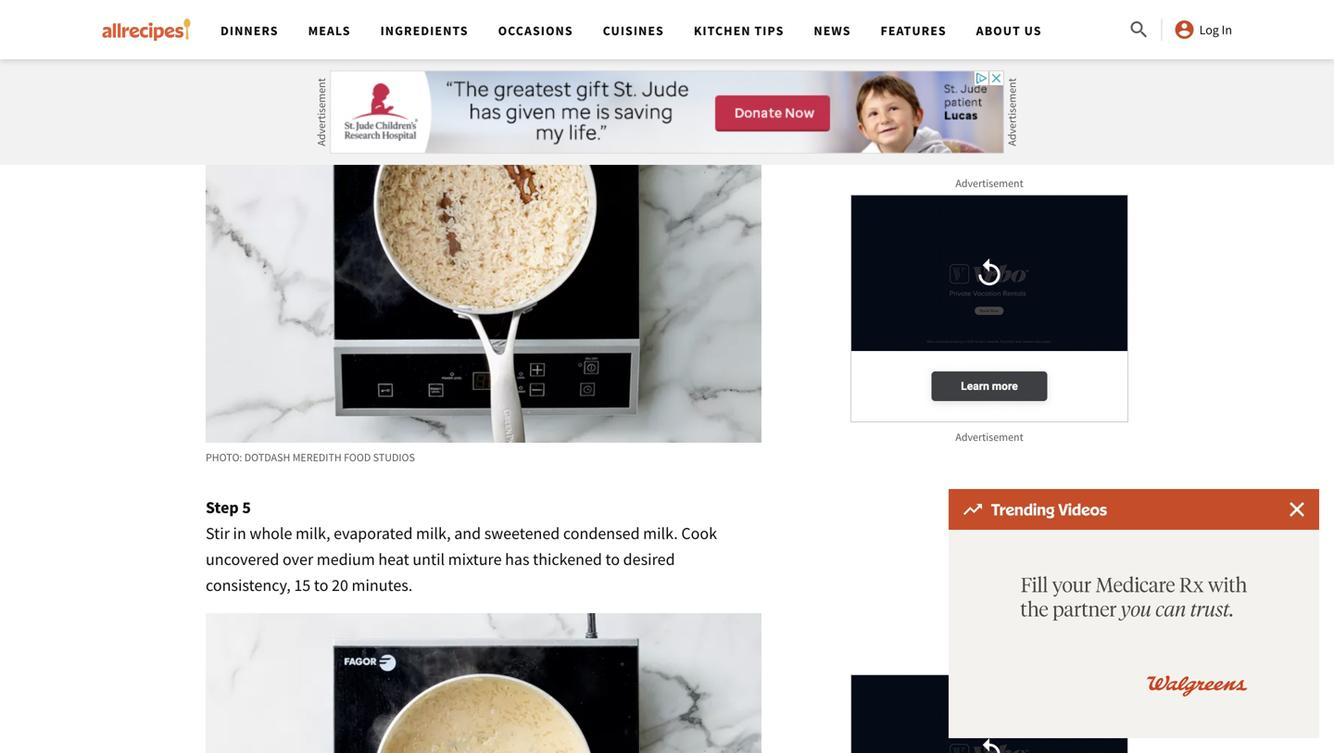 Task type: vqa. For each thing, say whether or not it's contained in the screenshot.
on
no



Task type: describe. For each thing, give the bounding box(es) containing it.
cook
[[682, 524, 718, 544]]

search image
[[1129, 19, 1151, 41]]

about us link
[[977, 22, 1043, 39]]

evaporated
[[334, 524, 413, 544]]

in
[[233, 524, 246, 544]]

ingredients
[[381, 22, 469, 39]]

condensed
[[564, 524, 640, 544]]

log in link
[[1174, 19, 1233, 41]]

occasions
[[498, 22, 573, 39]]

has
[[505, 549, 530, 570]]

1 vertical spatial to
[[314, 575, 329, 596]]

1 vertical spatial advertisement region
[[851, 195, 1129, 426]]

about
[[977, 22, 1021, 39]]

cuisines
[[603, 22, 665, 39]]

2 vertical spatial advertisement region
[[851, 675, 1129, 754]]

trending image
[[964, 504, 983, 515]]

medium
[[317, 549, 375, 570]]

tips
[[755, 22, 785, 39]]

navigation inside banner
[[206, 0, 1129, 59]]

about us
[[977, 22, 1043, 39]]

account image
[[1174, 19, 1196, 41]]

features
[[881, 22, 947, 39]]

0 vertical spatial advertisement region
[[330, 70, 1005, 154]]

kitchen tips link
[[694, 22, 785, 39]]

features link
[[881, 22, 947, 39]]

over
[[283, 549, 314, 570]]

desired
[[624, 549, 675, 570]]

news link
[[814, 22, 852, 39]]

stir in whole milk, evaporated milk, and sweetened condensed milk. cook uncovered over medium heat until mixture has thickened to desired consistency, 15 to 20 minutes.
[[206, 524, 718, 596]]

home image
[[102, 19, 191, 41]]

dotdash meredith food studios
[[245, 451, 415, 465]]

condensed milk added to steamed rice in medium sauce pan. image
[[206, 614, 762, 754]]

2 milk, from the left
[[416, 524, 451, 544]]

meals link
[[308, 22, 351, 39]]

consistency,
[[206, 575, 291, 596]]

20
[[332, 575, 349, 596]]

thickened
[[533, 549, 602, 570]]

heat
[[379, 549, 410, 570]]

kitchen
[[694, 22, 751, 39]]

log
[[1200, 21, 1220, 38]]

trending videos
[[992, 500, 1108, 520]]



Task type: locate. For each thing, give the bounding box(es) containing it.
0 horizontal spatial to
[[314, 575, 329, 596]]

whole
[[250, 524, 292, 544]]

1 milk, from the left
[[296, 524, 331, 544]]

advertisement region
[[330, 70, 1005, 154], [851, 195, 1129, 426], [851, 675, 1129, 754]]

banner containing log in
[[0, 0, 1335, 754]]

close image
[[1290, 502, 1305, 517]]

banner
[[0, 0, 1335, 754]]

trending
[[992, 500, 1055, 520]]

0 vertical spatial to
[[606, 549, 620, 570]]

kitchen tips
[[694, 22, 785, 39]]

food
[[344, 451, 371, 465]]

dotdash
[[245, 451, 290, 465]]

uncovered
[[206, 549, 279, 570]]

meals
[[308, 22, 351, 39]]

mixture
[[448, 549, 502, 570]]

ingredients link
[[381, 22, 469, 39]]

and
[[454, 524, 481, 544]]

1 horizontal spatial milk,
[[416, 524, 451, 544]]

videos
[[1059, 500, 1108, 520]]

in
[[1222, 21, 1233, 38]]

to down condensed
[[606, 549, 620, 570]]

us
[[1025, 22, 1043, 39]]

minutes.
[[352, 575, 413, 596]]

1 horizontal spatial to
[[606, 549, 620, 570]]

navigation containing dinners
[[206, 0, 1129, 59]]

milk,
[[296, 524, 331, 544], [416, 524, 451, 544]]

milk.
[[643, 524, 678, 544]]

meredith
[[293, 451, 342, 465]]

navigation
[[206, 0, 1129, 59]]

0 horizontal spatial milk,
[[296, 524, 331, 544]]

video player application
[[949, 530, 1320, 739]]

perfectly cooked rice and two cinnamon sticks in a medium sauce pan. image
[[206, 26, 762, 444]]

dinners link
[[221, 22, 279, 39]]

milk, up until
[[416, 524, 451, 544]]

cuisines link
[[603, 22, 665, 39]]

news
[[814, 22, 852, 39]]

15
[[294, 575, 311, 596]]

to left 20
[[314, 575, 329, 596]]

until
[[413, 549, 445, 570]]

stir
[[206, 524, 230, 544]]

log in
[[1200, 21, 1233, 38]]

occasions link
[[498, 22, 573, 39]]

sweetened
[[485, 524, 560, 544]]

to
[[606, 549, 620, 570], [314, 575, 329, 596]]

dinners
[[221, 22, 279, 39]]

studios
[[373, 451, 415, 465]]

milk, up 'over' at the bottom left of the page
[[296, 524, 331, 544]]



